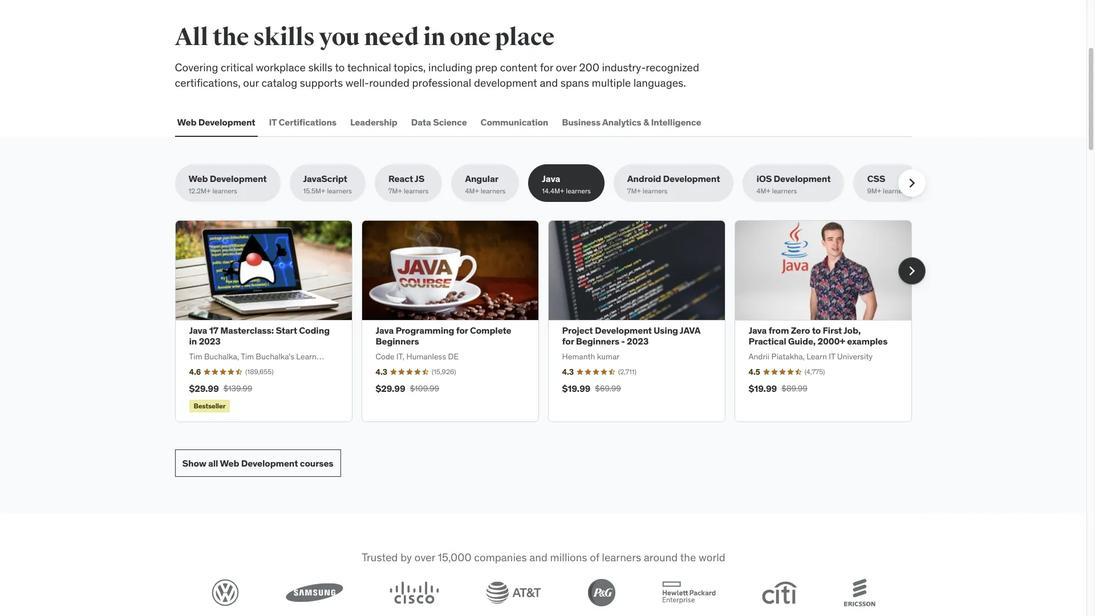 Task type: describe. For each thing, give the bounding box(es) containing it.
content
[[500, 60, 538, 74]]

one
[[450, 23, 491, 52]]

place
[[495, 23, 555, 52]]

catalog
[[262, 76, 297, 89]]

beginners inside 'java programming for complete beginners'
[[376, 336, 419, 347]]

css
[[867, 173, 886, 184]]

courses
[[300, 457, 334, 469]]

javascript
[[303, 173, 347, 184]]

around
[[644, 551, 678, 564]]

ios development 4m+ learners
[[757, 173, 831, 195]]

7m+ for react js
[[389, 187, 402, 195]]

languages.
[[634, 76, 686, 89]]

project
[[562, 325, 593, 336]]

java 14.4m+ learners
[[542, 173, 591, 195]]

topics,
[[394, 60, 426, 74]]

java from zero to first job, practical guide, 2000+ examples link
[[749, 325, 888, 347]]

supports
[[300, 76, 343, 89]]

coding
[[299, 325, 330, 336]]

java for java 17 masterclass: start coding in 2023
[[189, 325, 207, 336]]

data science
[[411, 116, 467, 128]]

first
[[823, 325, 842, 336]]

project development using java for beginners - 2023 link
[[562, 325, 701, 347]]

for inside covering critical workplace skills to technical topics, including prep content for over 200 industry-recognized certifications, our catalog supports well-rounded professional development and spans multiple languages.
[[540, 60, 553, 74]]

business
[[562, 116, 601, 128]]

millions
[[550, 551, 587, 564]]

development for ios development 4m+ learners
[[774, 173, 831, 184]]

samsung logo image
[[285, 583, 343, 602]]

14.4m+
[[542, 187, 565, 195]]

java for java programming for complete beginners
[[376, 325, 394, 336]]

2000+
[[818, 336, 846, 347]]

learners inside angular 4m+ learners
[[481, 187, 506, 195]]

of
[[590, 551, 599, 564]]

css 9m+ learners
[[867, 173, 908, 195]]

rounded
[[369, 76, 410, 89]]

development for web development
[[198, 116, 255, 128]]

in for one
[[423, 23, 446, 52]]

web development 12.2m+ learners
[[189, 173, 267, 195]]

ericsson logo image
[[844, 579, 875, 606]]

data
[[411, 116, 431, 128]]

masterclass:
[[220, 325, 274, 336]]

2023 inside the project development using java for beginners - 2023
[[627, 336, 649, 347]]

leadership
[[350, 116, 398, 128]]

data science button
[[409, 109, 469, 136]]

and inside covering critical workplace skills to technical topics, including prep content for over 200 industry-recognized certifications, our catalog supports well-rounded professional development and spans multiple languages.
[[540, 76, 558, 89]]

including
[[429, 60, 473, 74]]

analytics
[[602, 116, 642, 128]]

technical
[[347, 60, 391, 74]]

certifications
[[279, 116, 337, 128]]

start
[[276, 325, 297, 336]]

0 vertical spatial the
[[213, 23, 249, 52]]

-
[[621, 336, 625, 347]]

development
[[474, 76, 537, 89]]

industry-
[[602, 60, 646, 74]]

development for project development using java for beginners - 2023
[[595, 325, 652, 336]]

4m+ inside angular 4m+ learners
[[465, 187, 479, 195]]

ios
[[757, 173, 772, 184]]

covering
[[175, 60, 218, 74]]

procter & gamble logo image
[[588, 579, 615, 606]]

learners inside javascript 15.5m+ learners
[[327, 187, 352, 195]]

it certifications button
[[267, 109, 339, 136]]

9m+
[[867, 187, 882, 195]]

web inside "link"
[[220, 457, 239, 469]]

javascript 15.5m+ learners
[[303, 173, 352, 195]]

leadership button
[[348, 109, 400, 136]]

prep
[[475, 60, 498, 74]]

job,
[[844, 325, 861, 336]]

learners inside the react js 7m+ learners
[[404, 187, 429, 195]]

1 vertical spatial and
[[529, 551, 547, 564]]

15.5m+
[[303, 187, 326, 195]]

business analytics & intelligence button
[[560, 109, 704, 136]]

by
[[400, 551, 412, 564]]

next image
[[903, 174, 921, 192]]

complete
[[470, 325, 512, 336]]

web for web development 12.2m+ learners
[[189, 173, 208, 184]]

js
[[415, 173, 425, 184]]

all
[[208, 457, 218, 469]]

recognized
[[646, 60, 699, 74]]

react js 7m+ learners
[[389, 173, 429, 195]]

react
[[389, 173, 413, 184]]

using
[[654, 325, 678, 336]]

spans
[[561, 76, 589, 89]]

volkswagen logo image
[[211, 579, 239, 606]]

to inside covering critical workplace skills to technical topics, including prep content for over 200 industry-recognized certifications, our catalog supports well-rounded professional development and spans multiple languages.
[[335, 60, 345, 74]]

angular
[[465, 173, 499, 184]]

for inside the project development using java for beginners - 2023
[[562, 336, 574, 347]]



Task type: vqa. For each thing, say whether or not it's contained in the screenshot.
About
no



Task type: locate. For each thing, give the bounding box(es) containing it.
15,000
[[438, 551, 471, 564]]

hewlett packard enterprise logo image
[[662, 581, 715, 604]]

7m+ for android development
[[628, 187, 641, 195]]

web right all
[[220, 457, 239, 469]]

covering critical workplace skills to technical topics, including prep content for over 200 industry-recognized certifications, our catalog supports well-rounded professional development and spans multiple languages.
[[175, 60, 699, 89]]

web up the 12.2m+
[[189, 173, 208, 184]]

learners
[[212, 187, 237, 195], [327, 187, 352, 195], [404, 187, 429, 195], [481, 187, 506, 195], [566, 187, 591, 195], [643, 187, 668, 195], [772, 187, 797, 195], [883, 187, 908, 195], [602, 551, 641, 564]]

in inside "java 17 masterclass: start coding in 2023"
[[189, 336, 197, 347]]

0 horizontal spatial the
[[213, 23, 249, 52]]

1 beginners from the left
[[376, 336, 419, 347]]

7m+ inside the react js 7m+ learners
[[389, 187, 402, 195]]

skills inside covering critical workplace skills to technical topics, including prep content for over 200 industry-recognized certifications, our catalog supports well-rounded professional development and spans multiple languages.
[[308, 60, 333, 74]]

1 2023 from the left
[[199, 336, 221, 347]]

2 7m+ from the left
[[628, 187, 641, 195]]

2 4m+ from the left
[[757, 187, 771, 195]]

in
[[423, 23, 446, 52], [189, 336, 197, 347]]

to left first
[[812, 325, 821, 336]]

world
[[699, 551, 725, 564]]

java for java from zero to first job, practical guide, 2000+ examples
[[749, 325, 767, 336]]

practical
[[749, 336, 787, 347]]

0 horizontal spatial 7m+
[[389, 187, 402, 195]]

over right by
[[414, 551, 435, 564]]

from
[[769, 325, 789, 336]]

7m+ down react
[[389, 187, 402, 195]]

web
[[177, 116, 197, 128], [189, 173, 208, 184], [220, 457, 239, 469]]

200
[[579, 60, 600, 74]]

in for 2023
[[189, 336, 197, 347]]

0 horizontal spatial over
[[414, 551, 435, 564]]

trusted by over 15,000 companies and millions of learners around the world
[[362, 551, 725, 564]]

project development using java for beginners - 2023
[[562, 325, 701, 347]]

development inside "link"
[[241, 457, 298, 469]]

for left complete
[[456, 325, 468, 336]]

0 horizontal spatial beginners
[[376, 336, 419, 347]]

1 vertical spatial the
[[680, 551, 696, 564]]

java inside 'java programming for complete beginners'
[[376, 325, 394, 336]]

android
[[628, 173, 661, 184]]

1 horizontal spatial 7m+
[[628, 187, 641, 195]]

workplace
[[256, 60, 306, 74]]

1 4m+ from the left
[[465, 187, 479, 195]]

for left the -
[[562, 336, 574, 347]]

carousel element
[[175, 220, 926, 422]]

show all web development courses
[[182, 457, 334, 469]]

java programming for complete beginners
[[376, 325, 512, 347]]

7m+
[[389, 187, 402, 195], [628, 187, 641, 195]]

java inside java from zero to first job, practical guide, 2000+ examples
[[749, 325, 767, 336]]

learners inside css 9m+ learners
[[883, 187, 908, 195]]

in up including on the left
[[423, 23, 446, 52]]

development inside android development 7m+ learners
[[663, 173, 720, 184]]

for inside 'java programming for complete beginners'
[[456, 325, 468, 336]]

science
[[433, 116, 467, 128]]

development left courses
[[241, 457, 298, 469]]

communication button
[[478, 109, 551, 136]]

2 2023 from the left
[[627, 336, 649, 347]]

development
[[198, 116, 255, 128], [210, 173, 267, 184], [663, 173, 720, 184], [774, 173, 831, 184], [595, 325, 652, 336], [241, 457, 298, 469]]

0 horizontal spatial to
[[335, 60, 345, 74]]

companies
[[474, 551, 527, 564]]

1 vertical spatial to
[[812, 325, 821, 336]]

it certifications
[[269, 116, 337, 128]]

0 vertical spatial web
[[177, 116, 197, 128]]

development right ios
[[774, 173, 831, 184]]

development down certifications,
[[198, 116, 255, 128]]

4m+ down angular at the top
[[465, 187, 479, 195]]

skills
[[253, 23, 315, 52], [308, 60, 333, 74]]

0 horizontal spatial 2023
[[199, 336, 221, 347]]

java 17 masterclass: start coding in 2023 link
[[189, 325, 330, 347]]

web inside web development 12.2m+ learners
[[189, 173, 208, 184]]

development inside the project development using java for beginners - 2023
[[595, 325, 652, 336]]

android development 7m+ learners
[[628, 173, 720, 195]]

you
[[319, 23, 360, 52]]

communication
[[481, 116, 548, 128]]

learners inside android development 7m+ learners
[[643, 187, 668, 195]]

for right content on the top left of the page
[[540, 60, 553, 74]]

17
[[209, 325, 218, 336]]

1 horizontal spatial the
[[680, 551, 696, 564]]

cisco logo image
[[390, 581, 439, 604]]

2023 inside "java 17 masterclass: start coding in 2023"
[[199, 336, 221, 347]]

the left "world"
[[680, 551, 696, 564]]

trusted
[[362, 551, 398, 564]]

and left millions
[[529, 551, 547, 564]]

skills up supports
[[308, 60, 333, 74]]

zero
[[791, 325, 810, 336]]

development up the 12.2m+
[[210, 173, 267, 184]]

multiple
[[592, 76, 631, 89]]

java up 14.4m+ on the top of the page
[[542, 173, 560, 184]]

to inside java from zero to first job, practical guide, 2000+ examples
[[812, 325, 821, 336]]

7m+ down android
[[628, 187, 641, 195]]

java programming for complete beginners link
[[376, 325, 512, 347]]

all the skills you need in one place
[[175, 23, 555, 52]]

0 vertical spatial to
[[335, 60, 345, 74]]

guide,
[[788, 336, 816, 347]]

development for web development 12.2m+ learners
[[210, 173, 267, 184]]

7m+ inside android development 7m+ learners
[[628, 187, 641, 195]]

web down certifications,
[[177, 116, 197, 128]]

1 7m+ from the left
[[389, 187, 402, 195]]

next image
[[903, 262, 921, 280]]

12.2m+
[[189, 187, 211, 195]]

0 vertical spatial in
[[423, 23, 446, 52]]

0 vertical spatial over
[[556, 60, 577, 74]]

java 17 masterclass: start coding in 2023
[[189, 325, 330, 347]]

0 vertical spatial and
[[540, 76, 558, 89]]

development left 'using'
[[595, 325, 652, 336]]

examples
[[847, 336, 888, 347]]

topic filters element
[[175, 164, 926, 202]]

java left programming
[[376, 325, 394, 336]]

intelligence
[[651, 116, 701, 128]]

0 vertical spatial skills
[[253, 23, 315, 52]]

skills up workplace
[[253, 23, 315, 52]]

beginners inside the project development using java for beginners - 2023
[[576, 336, 620, 347]]

4m+ inside ios development 4m+ learners
[[757, 187, 771, 195]]

0 horizontal spatial 4m+
[[465, 187, 479, 195]]

java left 17
[[189, 325, 207, 336]]

web inside button
[[177, 116, 197, 128]]

well-
[[346, 76, 369, 89]]

web for web development
[[177, 116, 197, 128]]

our
[[243, 76, 259, 89]]

java left from
[[749, 325, 767, 336]]

need
[[364, 23, 419, 52]]

programming
[[396, 325, 454, 336]]

1 vertical spatial over
[[414, 551, 435, 564]]

citi logo image
[[762, 581, 797, 604]]

business analytics & intelligence
[[562, 116, 701, 128]]

2023
[[199, 336, 221, 347], [627, 336, 649, 347]]

angular 4m+ learners
[[465, 173, 506, 195]]

2 beginners from the left
[[576, 336, 620, 347]]

development inside web development 12.2m+ learners
[[210, 173, 267, 184]]

over up spans
[[556, 60, 577, 74]]

att&t logo image
[[486, 581, 541, 604]]

over inside covering critical workplace skills to technical topics, including prep content for over 200 industry-recognized certifications, our catalog supports well-rounded professional development and spans multiple languages.
[[556, 60, 577, 74]]

web development
[[177, 116, 255, 128]]

in left 17
[[189, 336, 197, 347]]

4m+
[[465, 187, 479, 195], [757, 187, 771, 195]]

critical
[[221, 60, 253, 74]]

1 horizontal spatial beginners
[[576, 336, 620, 347]]

development for android development 7m+ learners
[[663, 173, 720, 184]]

web development button
[[175, 109, 258, 136]]

2 horizontal spatial for
[[562, 336, 574, 347]]

and
[[540, 76, 558, 89], [529, 551, 547, 564]]

1 horizontal spatial to
[[812, 325, 821, 336]]

1 horizontal spatial 2023
[[627, 336, 649, 347]]

development inside button
[[198, 116, 255, 128]]

all
[[175, 23, 208, 52]]

1 horizontal spatial in
[[423, 23, 446, 52]]

development inside ios development 4m+ learners
[[774, 173, 831, 184]]

learners inside java 14.4m+ learners
[[566, 187, 591, 195]]

java for java 14.4m+ learners
[[542, 173, 560, 184]]

2 vertical spatial web
[[220, 457, 239, 469]]

to up supports
[[335, 60, 345, 74]]

1 vertical spatial skills
[[308, 60, 333, 74]]

and left spans
[[540, 76, 558, 89]]

professional
[[412, 76, 471, 89]]

1 vertical spatial web
[[189, 173, 208, 184]]

java inside java 14.4m+ learners
[[542, 173, 560, 184]]

development right android
[[663, 173, 720, 184]]

learners inside ios development 4m+ learners
[[772, 187, 797, 195]]

java
[[542, 173, 560, 184], [189, 325, 207, 336], [376, 325, 394, 336], [749, 325, 767, 336]]

for
[[540, 60, 553, 74], [456, 325, 468, 336], [562, 336, 574, 347]]

certifications,
[[175, 76, 241, 89]]

1 horizontal spatial for
[[540, 60, 553, 74]]

it
[[269, 116, 277, 128]]

1 vertical spatial in
[[189, 336, 197, 347]]

java inside "java 17 masterclass: start coding in 2023"
[[189, 325, 207, 336]]

java from zero to first job, practical guide, 2000+ examples
[[749, 325, 888, 347]]

1 horizontal spatial over
[[556, 60, 577, 74]]

show
[[182, 457, 206, 469]]

the up "critical"
[[213, 23, 249, 52]]

0 horizontal spatial for
[[456, 325, 468, 336]]

4m+ down ios
[[757, 187, 771, 195]]

learners inside web development 12.2m+ learners
[[212, 187, 237, 195]]

1 horizontal spatial 4m+
[[757, 187, 771, 195]]

show all web development courses link
[[175, 450, 341, 477]]

&
[[644, 116, 649, 128]]

0 horizontal spatial in
[[189, 336, 197, 347]]



